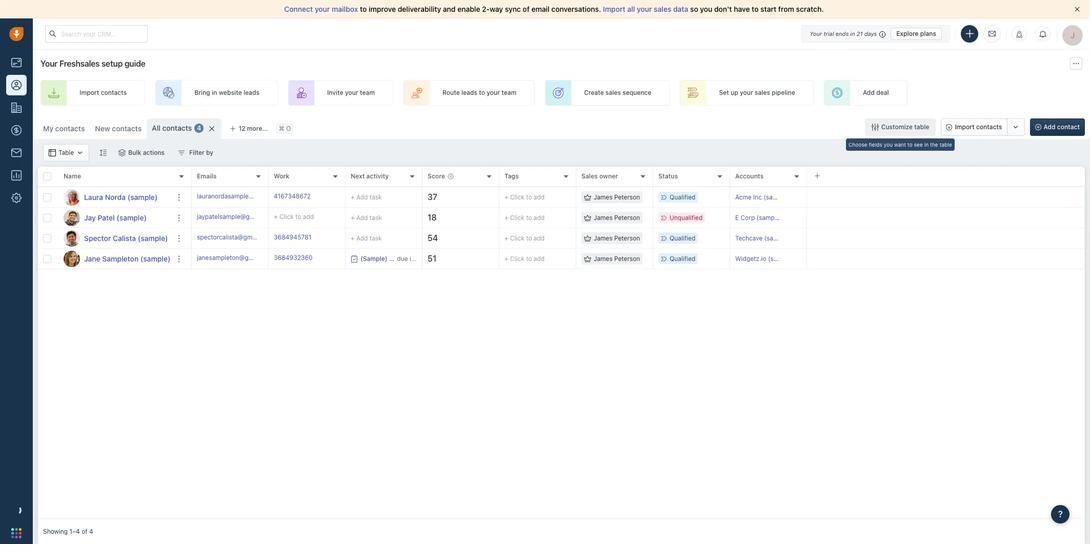 Task type: vqa. For each thing, say whether or not it's contained in the screenshot.
CONTACTS inside "link"
yes



Task type: describe. For each thing, give the bounding box(es) containing it.
jaypatelsample@gmail.com + click to add
[[197, 213, 314, 221]]

table button
[[43, 144, 89, 162]]

style_myh0__igzzd8unmi image
[[100, 149, 107, 156]]

status
[[659, 173, 678, 180]]

activity
[[367, 173, 389, 180]]

create
[[584, 89, 604, 97]]

add for 37
[[534, 193, 545, 201]]

techcave (sample)
[[736, 234, 790, 242]]

4167348672
[[274, 192, 311, 200]]

fields
[[869, 142, 883, 148]]

new
[[95, 124, 110, 133]]

click for 51
[[510, 255, 525, 263]]

click for 54
[[510, 234, 525, 242]]

trial
[[824, 30, 835, 37]]

james peterson for 54
[[594, 234, 640, 242]]

12 more... button
[[224, 122, 274, 136]]

customize table button
[[865, 119, 937, 136]]

all
[[152, 124, 161, 132]]

laura norda (sample)
[[84, 193, 158, 201]]

sales
[[582, 173, 598, 180]]

sync
[[505, 5, 521, 13]]

techcave
[[736, 234, 763, 242]]

(sample) down techcave (sample)
[[769, 255, 794, 263]]

bring
[[195, 89, 210, 97]]

freshsales
[[59, 59, 100, 68]]

website
[[219, 89, 242, 97]]

container_wx8msf4aqz5i3rn1 image for 51
[[584, 255, 592, 262]]

james peterson for 18
[[594, 214, 640, 222]]

add for 18
[[534, 214, 545, 222]]

all
[[628, 5, 635, 13]]

customize
[[882, 123, 913, 131]]

and
[[443, 5, 456, 13]]

press space to select this row. row containing 51
[[192, 249, 1086, 269]]

showing 1–4 of 4
[[43, 528, 93, 536]]

(sample) for spector calista (sample)
[[138, 234, 168, 242]]

emails
[[197, 173, 217, 180]]

add for 54
[[534, 234, 545, 242]]

techcave (sample) link
[[736, 234, 790, 242]]

your freshsales setup guide
[[41, 59, 145, 68]]

name column header
[[58, 167, 192, 187]]

table inside button
[[915, 123, 930, 131]]

add contact button
[[1031, 119, 1086, 136]]

e corp (sample) link
[[736, 214, 783, 222]]

explore
[[897, 30, 919, 37]]

2 leads from the left
[[462, 89, 478, 97]]

guide
[[125, 59, 145, 68]]

51
[[428, 254, 437, 263]]

1 vertical spatial 4
[[89, 528, 93, 536]]

cell for 51
[[808, 249, 1086, 269]]

press space to select this row. row containing spector calista (sample)
[[38, 228, 192, 249]]

grid containing 37
[[38, 166, 1086, 520]]

1 horizontal spatial in
[[851, 30, 856, 37]]

route leads to your team link
[[404, 80, 535, 106]]

enable
[[458, 5, 480, 13]]

all contacts 4
[[152, 124, 201, 132]]

bulk
[[128, 149, 141, 156]]

deal
[[877, 89, 890, 97]]

press space to select this row. row containing laura norda (sample)
[[38, 187, 192, 208]]

email
[[532, 5, 550, 13]]

widgetz.io (sample)
[[736, 255, 794, 263]]

+ add task for 37
[[351, 193, 382, 201]]

(sample) for jay patel (sample)
[[117, 213, 147, 222]]

37
[[428, 192, 438, 202]]

your inside set up your sales pipeline link
[[740, 89, 754, 97]]

add inside add deal link
[[863, 89, 875, 97]]

the
[[931, 142, 939, 148]]

import contacts button
[[942, 119, 1008, 136]]

my contacts
[[43, 124, 85, 133]]

route
[[443, 89, 460, 97]]

route leads to your team
[[443, 89, 517, 97]]

cell for 37
[[808, 187, 1086, 207]]

1–4
[[70, 528, 80, 536]]

jane sampleton (sample) link
[[84, 254, 171, 264]]

18
[[428, 213, 437, 222]]

showing
[[43, 528, 68, 536]]

import contacts for import contacts link
[[80, 89, 127, 97]]

don't
[[715, 5, 732, 13]]

import contacts group
[[942, 119, 1025, 136]]

add deal
[[863, 89, 890, 97]]

row group containing 37
[[192, 187, 1086, 269]]

4 inside all contacts 4
[[197, 124, 201, 132]]

peterson for 37
[[615, 193, 640, 201]]

jay patel (sample)
[[84, 213, 147, 222]]

2 team from the left
[[502, 89, 517, 97]]

spector calista (sample)
[[84, 234, 168, 242]]

inc
[[754, 193, 762, 201]]

days
[[865, 30, 877, 37]]

j image for jay patel (sample)
[[64, 210, 80, 226]]

contacts inside import contacts button
[[977, 123, 1003, 131]]

james for 54
[[594, 234, 613, 242]]

1 horizontal spatial you
[[884, 142, 893, 148]]

laura
[[84, 193, 103, 201]]

⌘ o
[[279, 125, 291, 133]]

import contacts for import contacts button
[[956, 123, 1003, 131]]

actions
[[143, 149, 165, 156]]

jane
[[84, 254, 100, 263]]

sales inside set up your sales pipeline link
[[755, 89, 771, 97]]

calista
[[113, 234, 136, 242]]

bring in website leads
[[195, 89, 260, 97]]

click for 18
[[510, 214, 525, 222]]

container_wx8msf4aqz5i3rn1 image inside customize table button
[[872, 124, 879, 131]]

(sample) for jane sampleton (sample)
[[141, 254, 171, 263]]

(sample) for acme inc (sample)
[[764, 193, 790, 201]]

Search your CRM... text field
[[45, 25, 148, 43]]

see
[[915, 142, 923, 148]]

widgetz.io (sample) link
[[736, 255, 794, 263]]

12 more...
[[239, 125, 268, 132]]

1 team from the left
[[360, 89, 375, 97]]

contact
[[1058, 123, 1081, 131]]

janesampleton@gmail.com
[[197, 254, 275, 262]]

2 horizontal spatial in
[[925, 142, 929, 148]]

accounts
[[736, 173, 764, 180]]

acme
[[736, 193, 752, 201]]

3684945781 link
[[274, 233, 312, 244]]

create sales sequence link
[[545, 80, 670, 106]]

unqualified
[[670, 214, 703, 222]]

jay
[[84, 213, 96, 222]]

filter by button
[[171, 144, 220, 162]]

send email image
[[989, 29, 996, 38]]



Task type: locate. For each thing, give the bounding box(es) containing it.
invite your team link
[[288, 80, 393, 106]]

2 james from the top
[[594, 214, 613, 222]]

row group containing laura norda (sample)
[[38, 187, 192, 269]]

o
[[286, 125, 291, 133]]

jane sampleton (sample)
[[84, 254, 171, 263]]

1 horizontal spatial leads
[[462, 89, 478, 97]]

your right "route"
[[487, 89, 500, 97]]

1 row group from the left
[[38, 187, 192, 269]]

4 peterson from the top
[[615, 255, 640, 263]]

click for 37
[[510, 193, 525, 201]]

(sample)
[[128, 193, 158, 201], [764, 193, 790, 201], [117, 213, 147, 222], [757, 214, 783, 222], [138, 234, 168, 242], [765, 234, 790, 242], [141, 254, 171, 263], [769, 255, 794, 263]]

(sample) up the widgetz.io (sample) link
[[765, 234, 790, 242]]

your
[[315, 5, 330, 13], [637, 5, 652, 13], [345, 89, 358, 97], [487, 89, 500, 97], [740, 89, 754, 97]]

james peterson for 37
[[594, 193, 640, 201]]

score
[[428, 173, 445, 180]]

0 vertical spatial 4
[[197, 124, 201, 132]]

connect your mailbox to improve deliverability and enable 2-way sync of email conversations. import all your sales data so you don't have to start from scratch.
[[284, 5, 824, 13]]

invite your team
[[327, 89, 375, 97]]

your right invite
[[345, 89, 358, 97]]

your right all
[[637, 5, 652, 13]]

0 horizontal spatial of
[[82, 528, 88, 536]]

janesampleton@gmail.com link
[[197, 253, 275, 264]]

2 row group from the left
[[192, 187, 1086, 269]]

in right bring
[[212, 89, 217, 97]]

press space to select this row. row containing jay patel (sample)
[[38, 208, 192, 228]]

add contact
[[1044, 123, 1081, 131]]

add inside add contact button
[[1044, 123, 1056, 131]]

1 vertical spatial task
[[370, 214, 382, 221]]

name
[[64, 173, 81, 180]]

set up your sales pipeline
[[720, 89, 796, 97]]

import for import contacts link
[[80, 89, 99, 97]]

deliverability
[[398, 5, 441, 13]]

qualified for 37
[[670, 193, 696, 201]]

0 horizontal spatial sales
[[606, 89, 621, 97]]

2 james peterson from the top
[[594, 214, 640, 222]]

connect
[[284, 5, 313, 13]]

spector calista (sample) link
[[84, 233, 168, 243]]

have
[[734, 5, 750, 13]]

james
[[594, 193, 613, 201], [594, 214, 613, 222], [594, 234, 613, 242], [594, 255, 613, 263]]

0 horizontal spatial leads
[[244, 89, 260, 97]]

1 horizontal spatial sales
[[654, 5, 672, 13]]

0 horizontal spatial table
[[915, 123, 930, 131]]

jay patel (sample) link
[[84, 213, 147, 223]]

1 vertical spatial you
[[884, 142, 893, 148]]

add for 18
[[357, 214, 368, 221]]

3 james peterson from the top
[[594, 234, 640, 242]]

of right "1–4"
[[82, 528, 88, 536]]

way
[[490, 5, 503, 13]]

1 qualified from the top
[[670, 193, 696, 201]]

import for import contacts button
[[956, 123, 975, 131]]

(sample) up the spector calista (sample)
[[117, 213, 147, 222]]

row group
[[38, 187, 192, 269], [192, 187, 1086, 269]]

1 horizontal spatial team
[[502, 89, 517, 97]]

1 vertical spatial + add task
[[351, 214, 382, 221]]

1 task from the top
[[370, 193, 382, 201]]

press space to select this row. row
[[38, 187, 192, 208], [192, 187, 1086, 208], [38, 208, 192, 228], [192, 208, 1086, 228], [38, 228, 192, 249], [192, 228, 1086, 249], [38, 249, 192, 269], [192, 249, 1086, 269]]

4 up filter by
[[197, 124, 201, 132]]

table right the
[[940, 142, 953, 148]]

1 + add task from the top
[[351, 193, 382, 201]]

of right sync
[[523, 5, 530, 13]]

2 j image from the top
[[64, 251, 80, 267]]

1 horizontal spatial table
[[940, 142, 953, 148]]

acme inc (sample) link
[[736, 193, 790, 201]]

your for your trial ends in 21 days
[[810, 30, 823, 37]]

task for 37
[[370, 193, 382, 201]]

new contacts
[[95, 124, 142, 133]]

pipeline
[[772, 89, 796, 97]]

3684932360
[[274, 254, 313, 262]]

peterson for 51
[[615, 255, 640, 263]]

lauranordasample@gmail.com link
[[197, 192, 284, 203]]

your inside invite your team link
[[345, 89, 358, 97]]

+ add task for 18
[[351, 214, 382, 221]]

start
[[761, 5, 777, 13]]

0 vertical spatial import contacts
[[80, 89, 127, 97]]

0 vertical spatial + add task
[[351, 193, 382, 201]]

leads right website
[[244, 89, 260, 97]]

more...
[[247, 125, 268, 132]]

2 peterson from the top
[[615, 214, 640, 222]]

j image left jane
[[64, 251, 80, 267]]

3684945781
[[274, 233, 312, 241]]

3 cell from the top
[[808, 228, 1086, 248]]

ends
[[836, 30, 849, 37]]

task for 18
[[370, 214, 382, 221]]

name row
[[38, 167, 192, 187]]

container_wx8msf4aqz5i3rn1 image inside filter by button
[[178, 149, 185, 156]]

import contacts link
[[41, 80, 145, 106]]

2 vertical spatial import
[[956, 123, 975, 131]]

4 james from the top
[[594, 255, 613, 263]]

james peterson for 51
[[594, 255, 640, 263]]

0 vertical spatial your
[[810, 30, 823, 37]]

peterson
[[615, 193, 640, 201], [615, 214, 640, 222], [615, 234, 640, 242], [615, 255, 640, 263]]

norda
[[105, 193, 126, 201]]

import contacts
[[80, 89, 127, 97], [956, 123, 1003, 131]]

0 horizontal spatial you
[[701, 5, 713, 13]]

0 vertical spatial of
[[523, 5, 530, 13]]

add for 54
[[357, 234, 368, 242]]

qualified for 54
[[670, 234, 696, 242]]

4 right "1–4"
[[89, 528, 93, 536]]

bulk actions button
[[112, 144, 171, 162]]

(sample) right the calista
[[138, 234, 168, 242]]

container_wx8msf4aqz5i3rn1 image inside bulk actions button
[[119, 149, 126, 156]]

in left the
[[925, 142, 929, 148]]

0 horizontal spatial import
[[80, 89, 99, 97]]

1 vertical spatial table
[[940, 142, 953, 148]]

in left '21'
[[851, 30, 856, 37]]

plans
[[921, 30, 937, 37]]

1 cell from the top
[[808, 187, 1086, 207]]

table up see
[[915, 123, 930, 131]]

1 horizontal spatial import
[[603, 5, 626, 13]]

grid
[[38, 166, 1086, 520]]

1 vertical spatial j image
[[64, 251, 80, 267]]

cell
[[808, 187, 1086, 207], [808, 208, 1086, 228], [808, 228, 1086, 248], [808, 249, 1086, 269]]

you right the so
[[701, 5, 713, 13]]

mailbox
[[332, 5, 358, 13]]

import inside button
[[956, 123, 975, 131]]

1 james from the top
[[594, 193, 613, 201]]

3 task from the top
[[370, 234, 382, 242]]

close image
[[1075, 7, 1081, 12]]

customize table
[[882, 123, 930, 131]]

0 horizontal spatial in
[[212, 89, 217, 97]]

1 horizontal spatial of
[[523, 5, 530, 13]]

qualified
[[670, 193, 696, 201], [670, 234, 696, 242], [670, 255, 696, 263]]

e corp (sample)
[[736, 214, 783, 222]]

from
[[779, 5, 795, 13]]

leads inside 'link'
[[244, 89, 260, 97]]

(sample) for laura norda (sample)
[[128, 193, 158, 201]]

you left want on the right
[[884, 142, 893, 148]]

filter
[[189, 149, 205, 156]]

0 vertical spatial qualified
[[670, 193, 696, 201]]

j image left jay
[[64, 210, 80, 226]]

janesampleton@gmail.com 3684932360
[[197, 254, 313, 262]]

choose fields you want to see in the table
[[849, 142, 953, 148]]

+ click to add for 51
[[505, 255, 545, 263]]

owner
[[600, 173, 618, 180]]

1 vertical spatial qualified
[[670, 234, 696, 242]]

container_wx8msf4aqz5i3rn1 image
[[872, 124, 879, 131], [119, 149, 126, 156], [584, 194, 592, 201], [584, 214, 592, 221], [584, 255, 592, 262]]

1 vertical spatial import
[[80, 89, 99, 97]]

2 vertical spatial qualified
[[670, 255, 696, 263]]

your left the trial
[[810, 30, 823, 37]]

click
[[510, 193, 525, 201], [280, 213, 294, 221], [510, 214, 525, 222], [510, 234, 525, 242], [510, 255, 525, 263]]

2 horizontal spatial import
[[956, 123, 975, 131]]

0 horizontal spatial import contacts
[[80, 89, 127, 97]]

james for 51
[[594, 255, 613, 263]]

2 horizontal spatial sales
[[755, 89, 771, 97]]

team
[[360, 89, 375, 97], [502, 89, 517, 97]]

container_wx8msf4aqz5i3rn1 image for 18
[[584, 214, 592, 221]]

spectorcalista@gmail.com link
[[197, 233, 273, 244]]

your left mailbox
[[315, 5, 330, 13]]

press space to select this row. row containing jane sampleton (sample)
[[38, 249, 192, 269]]

peterson for 18
[[615, 214, 640, 222]]

your right up
[[740, 89, 754, 97]]

(sample) right inc
[[764, 193, 790, 201]]

2 + click to add from the top
[[505, 214, 545, 222]]

widgetz.io
[[736, 255, 767, 263]]

(sample) down name column header
[[128, 193, 158, 201]]

press space to select this row. row containing 54
[[192, 228, 1086, 249]]

1 leads from the left
[[244, 89, 260, 97]]

jaypatelsample@gmail.com
[[197, 213, 276, 221]]

+ click to add for 54
[[505, 234, 545, 242]]

2 task from the top
[[370, 214, 382, 221]]

task for 54
[[370, 234, 382, 242]]

1 peterson from the top
[[615, 193, 640, 201]]

+ click to add for 18
[[505, 214, 545, 222]]

1 vertical spatial of
[[82, 528, 88, 536]]

your for your freshsales setup guide
[[41, 59, 58, 68]]

0 vertical spatial import
[[603, 5, 626, 13]]

0 horizontal spatial your
[[41, 59, 58, 68]]

james for 18
[[594, 214, 613, 222]]

2 qualified from the top
[[670, 234, 696, 242]]

next activity
[[351, 173, 389, 180]]

cell for 54
[[808, 228, 1086, 248]]

bring in website leads link
[[156, 80, 278, 106]]

(sample) for e corp (sample)
[[757, 214, 783, 222]]

54
[[428, 233, 438, 243]]

+ add task for 54
[[351, 234, 382, 242]]

0 vertical spatial in
[[851, 30, 856, 37]]

1 vertical spatial import contacts
[[956, 123, 1003, 131]]

0 vertical spatial j image
[[64, 210, 80, 226]]

j image
[[64, 210, 80, 226], [64, 251, 80, 267]]

1 horizontal spatial 4
[[197, 124, 201, 132]]

scratch.
[[797, 5, 824, 13]]

(sample) right sampleton
[[141, 254, 171, 263]]

contacts
[[101, 89, 127, 97], [977, 123, 1003, 131], [162, 124, 192, 132], [55, 124, 85, 133], [112, 124, 142, 133]]

l image
[[64, 189, 80, 205]]

qualified for 51
[[670, 255, 696, 263]]

all contacts link
[[152, 123, 192, 133]]

sales left data
[[654, 5, 672, 13]]

2 vertical spatial + add task
[[351, 234, 382, 242]]

add for 51
[[534, 255, 545, 263]]

sampleton
[[102, 254, 139, 263]]

3 + add task from the top
[[351, 234, 382, 242]]

setup
[[101, 59, 123, 68]]

leads
[[244, 89, 260, 97], [462, 89, 478, 97]]

peterson for 54
[[615, 234, 640, 242]]

sales owner
[[582, 173, 618, 180]]

1 vertical spatial your
[[41, 59, 58, 68]]

s image
[[64, 230, 80, 247]]

sales right the create
[[606, 89, 621, 97]]

3 james from the top
[[594, 234, 613, 242]]

sales left pipeline
[[755, 89, 771, 97]]

leads right "route"
[[462, 89, 478, 97]]

0 horizontal spatial 4
[[89, 528, 93, 536]]

3 qualified from the top
[[670, 255, 696, 263]]

4 james peterson from the top
[[594, 255, 640, 263]]

your inside route leads to your team link
[[487, 89, 500, 97]]

import contacts inside button
[[956, 123, 1003, 131]]

1 james peterson from the top
[[594, 193, 640, 201]]

press space to select this row. row containing 37
[[192, 187, 1086, 208]]

what's new image
[[1016, 31, 1024, 38]]

your left freshsales
[[41, 59, 58, 68]]

spectorcalista@gmail.com 3684945781
[[197, 233, 312, 241]]

0 vertical spatial table
[[915, 123, 930, 131]]

sales
[[654, 5, 672, 13], [606, 89, 621, 97], [755, 89, 771, 97]]

explore plans link
[[891, 27, 943, 40]]

1 vertical spatial in
[[212, 89, 217, 97]]

1 horizontal spatial import contacts
[[956, 123, 1003, 131]]

connect your mailbox link
[[284, 5, 360, 13]]

3 peterson from the top
[[615, 234, 640, 242]]

spectorcalista@gmail.com
[[197, 233, 273, 241]]

your trial ends in 21 days
[[810, 30, 877, 37]]

invite
[[327, 89, 344, 97]]

0 horizontal spatial team
[[360, 89, 375, 97]]

your
[[810, 30, 823, 37], [41, 59, 58, 68]]

want
[[895, 142, 907, 148]]

2-
[[482, 5, 490, 13]]

add for 37
[[357, 193, 368, 201]]

up
[[731, 89, 739, 97]]

cell for 18
[[808, 208, 1086, 228]]

1 j image from the top
[[64, 210, 80, 226]]

j image for jane sampleton (sample)
[[64, 251, 80, 267]]

james for 37
[[594, 193, 613, 201]]

2 cell from the top
[[808, 208, 1086, 228]]

3 + click to add from the top
[[505, 234, 545, 242]]

freshworks switcher image
[[11, 528, 22, 539]]

4 + click to add from the top
[[505, 255, 545, 263]]

0 vertical spatial you
[[701, 5, 713, 13]]

0 vertical spatial task
[[370, 193, 382, 201]]

2 + add task from the top
[[351, 214, 382, 221]]

1 horizontal spatial your
[[810, 30, 823, 37]]

4 cell from the top
[[808, 249, 1086, 269]]

container_wx8msf4aqz5i3rn1 image for 37
[[584, 194, 592, 201]]

so
[[691, 5, 699, 13]]

create sales sequence
[[584, 89, 652, 97]]

in inside bring in website leads 'link'
[[212, 89, 217, 97]]

+ click to add for 37
[[505, 193, 545, 201]]

contacts inside import contacts link
[[101, 89, 127, 97]]

set up your sales pipeline link
[[681, 80, 814, 106]]

1 + click to add from the top
[[505, 193, 545, 201]]

(sample) right "corp"
[[757, 214, 783, 222]]

conversations.
[[552, 5, 601, 13]]

press space to select this row. row containing 18
[[192, 208, 1086, 228]]

container_wx8msf4aqz5i3rn1 image
[[49, 149, 56, 156], [77, 149, 84, 156], [178, 149, 185, 156], [584, 235, 592, 242], [351, 255, 358, 262]]

2 vertical spatial in
[[925, 142, 929, 148]]

sales inside the create sales sequence link
[[606, 89, 621, 97]]

+
[[351, 193, 355, 201], [505, 193, 509, 201], [274, 213, 278, 221], [351, 214, 355, 221], [505, 214, 509, 222], [351, 234, 355, 242], [505, 234, 509, 242], [505, 255, 509, 263]]

2 vertical spatial task
[[370, 234, 382, 242]]



